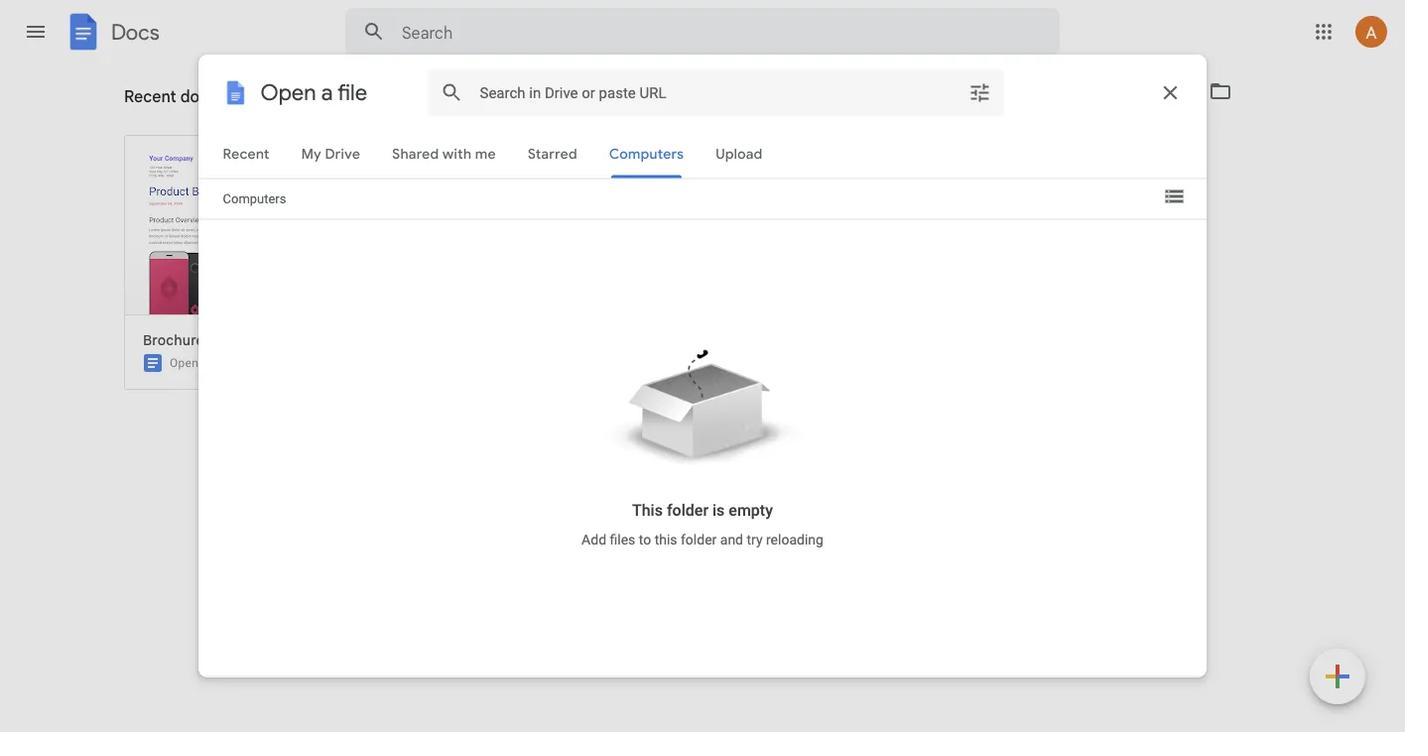 Task type: vqa. For each thing, say whether or not it's contained in the screenshot.
Template
no



Task type: describe. For each thing, give the bounding box(es) containing it.
docs link
[[64, 12, 160, 56]]

brochure option
[[124, 135, 333, 390]]

2 recent documents from the top
[[124, 94, 247, 112]]

2 recent from the top
[[124, 94, 170, 112]]

documents inside recent documents heading
[[180, 86, 264, 106]]

recent inside heading
[[124, 86, 176, 106]]

1 recent documents from the top
[[124, 86, 264, 106]]

opened
[[170, 356, 212, 370]]



Task type: locate. For each thing, give the bounding box(es) containing it.
docs
[[111, 19, 160, 45]]

option
[[352, 135, 561, 390]]

recent
[[124, 86, 176, 106], [124, 94, 170, 112]]

create new document image
[[1310, 649, 1366, 709]]

search image
[[354, 12, 394, 52]]

recent documents heading
[[124, 64, 264, 127]]

None search field
[[345, 8, 1060, 56]]

brochure google docs element
[[143, 332, 324, 349]]

brochure
[[143, 332, 204, 349]]

documents
[[180, 86, 264, 106], [173, 94, 247, 112]]

recent documents list box
[[124, 135, 1266, 410]]

recent documents
[[124, 86, 264, 106], [124, 94, 247, 112]]

1 recent from the top
[[124, 86, 176, 106]]



